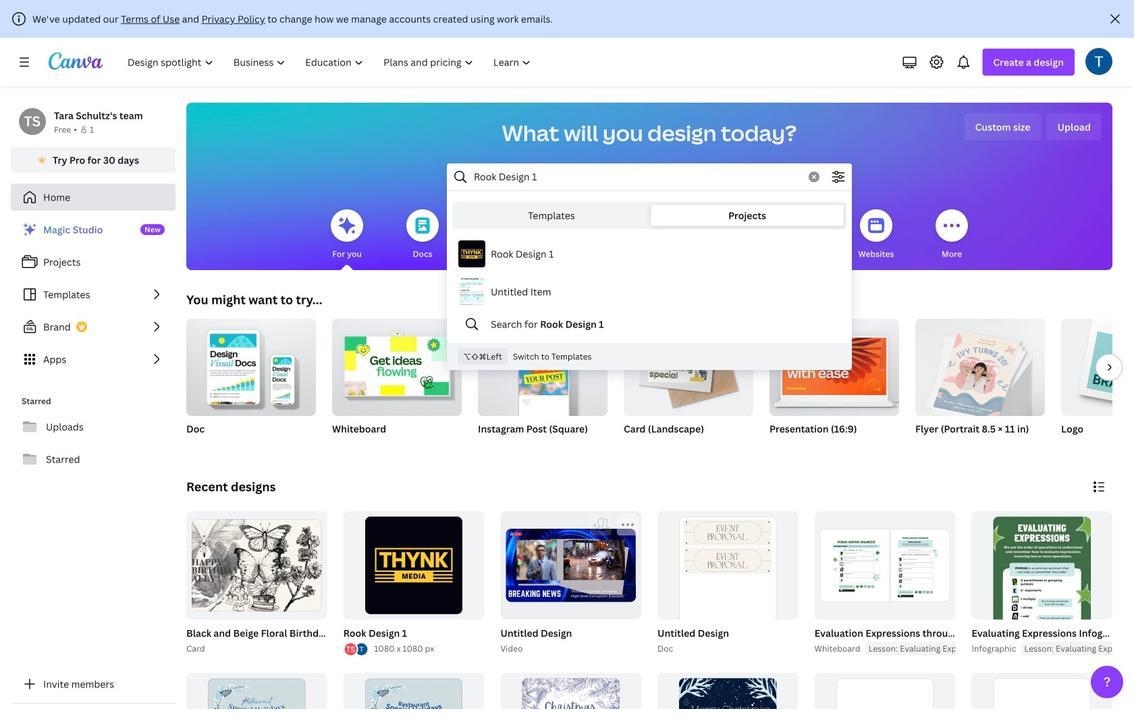 Task type: locate. For each thing, give the bounding box(es) containing it.
top level navigation element
[[119, 49, 543, 76]]

list box
[[448, 235, 852, 338]]

None search field
[[447, 163, 853, 370]]

tara schultz's team image
[[19, 108, 46, 135]]

1 horizontal spatial list
[[344, 642, 369, 657]]

tara schultz image
[[1086, 48, 1113, 75]]

list
[[11, 216, 176, 373], [344, 642, 369, 657]]

group
[[770, 313, 900, 453], [770, 313, 900, 416], [916, 313, 1046, 453], [916, 313, 1046, 420], [186, 319, 316, 453], [186, 319, 316, 416], [332, 319, 462, 453], [478, 319, 608, 453], [478, 319, 608, 416], [624, 319, 754, 453], [624, 319, 754, 416], [1062, 319, 1135, 453], [1062, 319, 1135, 416], [184, 511, 356, 656], [186, 511, 327, 620], [341, 511, 485, 657], [344, 511, 485, 620], [498, 511, 642, 656], [501, 511, 642, 620], [655, 511, 799, 656], [658, 511, 799, 655], [812, 511, 1065, 656], [815, 511, 956, 620], [970, 511, 1135, 709], [972, 511, 1113, 709], [186, 673, 327, 709], [344, 673, 485, 709], [501, 673, 642, 709], [658, 673, 799, 709], [815, 673, 956, 709], [972, 673, 1113, 709]]

0 horizontal spatial list
[[11, 216, 176, 373]]



Task type: vqa. For each thing, say whether or not it's contained in the screenshot.
tara schultz's team element
yes



Task type: describe. For each thing, give the bounding box(es) containing it.
1 vertical spatial list
[[344, 642, 369, 657]]

tara schultz's team element
[[19, 108, 46, 135]]

0 vertical spatial list
[[11, 216, 176, 373]]

Search search field
[[474, 164, 801, 190]]



